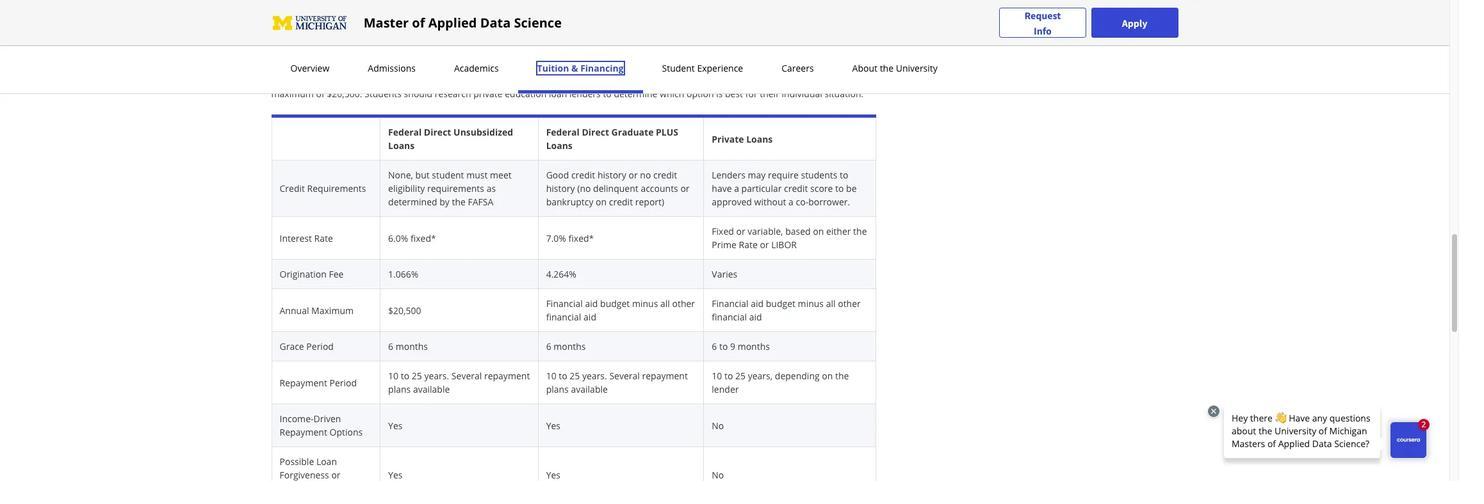 Task type: vqa. For each thing, say whether or not it's contained in the screenshot.
rigorous
no



Task type: locate. For each thing, give the bounding box(es) containing it.
1 horizontal spatial plus
[[656, 126, 678, 138]]

2 6 months from the left
[[546, 341, 586, 353]]

1 horizontal spatial several
[[609, 370, 640, 382]]

1 minus from the left
[[632, 298, 658, 310]]

or down variable,
[[760, 239, 769, 251]]

0 horizontal spatial rate
[[314, 232, 333, 244]]

residents
[[662, 42, 700, 54]]

tuition & financing link
[[533, 62, 628, 74]]

rate right interest
[[314, 232, 333, 244]]

0 vertical spatial graduate
[[452, 72, 492, 85]]

private down currently
[[529, 72, 558, 85]]

federal up the 'good'
[[546, 126, 580, 138]]

rate inside the fixed or variable, based on either the prime rate or libor
[[739, 239, 758, 251]]

budget inside the students have access to non-need-based loan funding to cover expenses associated with their degree. a student's total financial aid (scholarships, fellowships, and all education loans) cannot exceed the financial aid budget for the academic year.
[[615, 13, 645, 26]]

0 horizontal spatial plus
[[494, 72, 515, 85]]

1 25 from the left
[[412, 370, 422, 382]]

all inside "the federal direct unsubsidized loan program is available to all u.s. citizens and permanent residents who meet basic federal requirements (i.e. a student has never defaulted on a federal loan, is not currently involved in filing bankruptcy, is registered for selective service etc). students can choose to borrow either federal direct graduate plus or private student loan funds to supplement the unsubsidized loan annual maximum of $20,500. students should research private education loan lenders to determine which option is best for their individual situation."
[[529, 42, 539, 54]]

0 vertical spatial based
[[417, 0, 442, 10]]

4.264%
[[546, 268, 576, 281]]

their
[[644, 0, 664, 10], [760, 88, 780, 100]]

or right accounts
[[681, 183, 690, 195]]

variable,
[[748, 225, 783, 238]]

2 vertical spatial unsubsidized
[[454, 126, 513, 138]]

repayment
[[484, 370, 530, 382], [642, 370, 688, 382]]

the down registered
[[705, 72, 719, 85]]

academics link
[[450, 62, 503, 74]]

loan up defaulted
[[408, 42, 429, 54]]

about the university link
[[849, 62, 942, 74]]

credit up accounts
[[653, 169, 677, 181]]

on inside 10 to 25 years, depending on the lender
[[822, 370, 833, 382]]

1 horizontal spatial fixed*
[[569, 232, 594, 244]]

aid
[[807, 0, 820, 10], [600, 13, 613, 26], [585, 298, 598, 310], [751, 298, 764, 310], [584, 311, 596, 324], [749, 311, 762, 324]]

on inside good credit history or no credit history (no delinquent accounts or bankruptcy on credit report)
[[596, 196, 607, 208]]

either inside "the federal direct unsubsidized loan program is available to all u.s. citizens and permanent residents who meet basic federal requirements (i.e. a student has never defaulted on a federal loan, is not currently involved in filing bankruptcy, is registered for selective service etc). students can choose to borrow either federal direct graduate plus or private student loan funds to supplement the unsubsidized loan annual maximum of $20,500. students should research private education loan lenders to determine which option is best for their individual situation."
[[365, 72, 389, 85]]

based
[[417, 0, 442, 10], [785, 225, 811, 238]]

loan
[[408, 42, 429, 54], [780, 72, 800, 85], [316, 456, 337, 468]]

1 10 to 25 years. several repayment plans available from the left
[[388, 370, 530, 396]]

to inside 10 to 25 years, depending on the lender
[[724, 370, 733, 382]]

0 vertical spatial meet
[[723, 42, 744, 54]]

0 vertical spatial loan
[[408, 42, 429, 54]]

0 vertical spatial for
[[647, 13, 659, 26]]

unsubsidized
[[350, 42, 406, 54], [721, 72, 777, 85], [454, 126, 513, 138]]

either inside the fixed or variable, based on either the prime rate or libor
[[826, 225, 851, 238]]

federal inside the federal direct graduate plus loans
[[546, 126, 580, 138]]

1 horizontal spatial 6 months
[[546, 341, 586, 353]]

the right about
[[880, 62, 894, 74]]

minus
[[632, 298, 658, 310], [798, 298, 824, 310]]

direct inside the federal direct unsubsidized loans
[[424, 126, 451, 138]]

on inside the fixed or variable, based on either the prime rate or libor
[[813, 225, 824, 238]]

1 vertical spatial meet
[[490, 169, 512, 181]]

1.066%
[[388, 268, 419, 281]]

unsubsidized up must
[[454, 126, 513, 138]]

0 horizontal spatial repayment
[[484, 370, 530, 382]]

0 horizontal spatial requirements
[[427, 183, 484, 195]]

can
[[271, 72, 286, 85]]

0 vertical spatial students
[[271, 0, 308, 10]]

3 10 from the left
[[712, 370, 722, 382]]

1 fixed* from the left
[[411, 232, 436, 244]]

1 horizontal spatial loans
[[546, 140, 573, 152]]

on right defaulted
[[416, 57, 427, 69]]

the right by
[[452, 196, 466, 208]]

their right with
[[644, 0, 664, 10]]

requirements up etc).
[[802, 42, 859, 54]]

0 horizontal spatial either
[[365, 72, 389, 85]]

education down need-
[[412, 13, 454, 26]]

0 horizontal spatial loans
[[388, 140, 415, 152]]

1 horizontal spatial education
[[505, 88, 547, 100]]

0 vertical spatial education
[[412, 13, 454, 26]]

co-
[[796, 196, 809, 208]]

may
[[748, 169, 766, 181]]

1 horizontal spatial available
[[479, 42, 516, 54]]

0 vertical spatial plus
[[494, 72, 515, 85]]

total
[[748, 0, 768, 10]]

direct
[[323, 42, 348, 54], [425, 72, 450, 85], [424, 126, 451, 138], [582, 126, 609, 138]]

loan down service
[[780, 72, 800, 85]]

loan down tuition
[[549, 88, 567, 100]]

1 horizontal spatial plans
[[546, 384, 569, 396]]

2 horizontal spatial 25
[[735, 370, 746, 382]]

fixed* for 7.0% fixed*
[[569, 232, 594, 244]]

period right grace
[[306, 341, 334, 353]]

1 horizontal spatial other
[[838, 298, 861, 310]]

1 vertical spatial their
[[760, 88, 780, 100]]

loan up 'forgiveness' in the left bottom of the page
[[316, 456, 337, 468]]

1 vertical spatial history
[[546, 183, 575, 195]]

2 vertical spatial loan
[[316, 456, 337, 468]]

credit down delinquent
[[609, 196, 633, 208]]

origination fee
[[280, 268, 344, 281]]

1 vertical spatial loan
[[595, 72, 613, 85]]

0 horizontal spatial student
[[296, 57, 328, 69]]

1 vertical spatial student
[[561, 72, 593, 85]]

(scholarships,
[[271, 13, 328, 26]]

fixed* right 6.0%
[[411, 232, 436, 244]]

non-
[[373, 0, 393, 10]]

1 horizontal spatial history
[[598, 169, 626, 181]]

1 horizontal spatial requirements
[[802, 42, 859, 54]]

0 horizontal spatial 10 to 25 years. several repayment plans available
[[388, 370, 530, 396]]

1 horizontal spatial rate
[[739, 239, 758, 251]]

0 horizontal spatial plans
[[388, 384, 411, 396]]

2 10 to 25 years. several repayment plans available from the left
[[546, 370, 688, 396]]

student up 'choose'
[[296, 57, 328, 69]]

1 several from the left
[[452, 370, 482, 382]]

3 25 from the left
[[735, 370, 746, 382]]

0 vertical spatial of
[[412, 14, 425, 31]]

master
[[364, 14, 409, 31]]

based inside the fixed or variable, based on either the prime rate or libor
[[785, 225, 811, 238]]

requirements inside none, but student must meet eligibility requirements as determined by the fafsa
[[427, 183, 484, 195]]

maximum
[[311, 305, 354, 317]]

meet up as
[[490, 169, 512, 181]]

2 horizontal spatial 10
[[712, 370, 722, 382]]

request info
[[1025, 9, 1061, 37]]

the inside "the federal direct unsubsidized loan program is available to all u.s. citizens and permanent residents who meet basic federal requirements (i.e. a student has never defaulted on a federal loan, is not currently involved in filing bankruptcy, is registered for selective service etc). students can choose to borrow either federal direct graduate plus or private student loan funds to supplement the unsubsidized loan annual maximum of $20,500. students should research private education loan lenders to determine which option is best for their individual situation."
[[705, 72, 719, 85]]

federal up overview
[[289, 42, 320, 54]]

period for grace period
[[306, 341, 334, 353]]

$20,500.
[[327, 88, 362, 100]]

and up in
[[594, 42, 610, 54]]

based up libor
[[785, 225, 811, 238]]

history
[[598, 169, 626, 181], [546, 183, 575, 195]]

2 vertical spatial student
[[432, 169, 464, 181]]

based up "applied"
[[417, 0, 442, 10]]

history up delinquent
[[598, 169, 626, 181]]

loan,
[[470, 57, 490, 69]]

their down selective at the top right of the page
[[760, 88, 780, 100]]

history down the 'good'
[[546, 183, 575, 195]]

1 horizontal spatial 10 to 25 years. several repayment plans available
[[546, 370, 688, 396]]

have down lenders
[[712, 183, 732, 195]]

0 vertical spatial requirements
[[802, 42, 859, 54]]

fafsa
[[468, 196, 494, 208]]

either down borrower.
[[826, 225, 851, 238]]

options
[[330, 427, 363, 439]]

federal direct unsubsidized loans
[[388, 126, 513, 152]]

of down 'choose'
[[316, 88, 325, 100]]

1 horizontal spatial financial
[[712, 298, 749, 310]]

a down program at the top left of the page
[[429, 57, 434, 69]]

plus down not
[[494, 72, 515, 85]]

fixed*
[[411, 232, 436, 244], [569, 232, 594, 244]]

0 vertical spatial history
[[598, 169, 626, 181]]

be
[[846, 183, 857, 195]]

0 horizontal spatial students
[[271, 0, 308, 10]]

university of michigan image
[[271, 12, 348, 33]]

no
[[640, 169, 651, 181]]

unsubsidized up best
[[721, 72, 777, 85]]

2 yes from the left
[[546, 420, 561, 432]]

1 horizontal spatial months
[[554, 341, 586, 353]]

of down need-
[[412, 14, 425, 31]]

loans inside the federal direct graduate plus loans
[[546, 140, 573, 152]]

the
[[271, 42, 287, 54]]

a
[[288, 57, 293, 69], [429, 57, 434, 69], [734, 183, 739, 195], [789, 196, 794, 208]]

graduate down the loan,
[[452, 72, 492, 85]]

6 months
[[388, 341, 428, 353], [546, 341, 586, 353]]

etc).
[[818, 57, 836, 69]]

credit up (no
[[571, 169, 595, 181]]

determined
[[388, 196, 437, 208]]

direct inside the federal direct graduate plus loans
[[582, 126, 609, 138]]

or down currently
[[518, 72, 527, 85]]

loan down in
[[595, 72, 613, 85]]

period up driven
[[330, 377, 357, 389]]

0 horizontal spatial of
[[316, 88, 325, 100]]

1 horizontal spatial 6
[[546, 341, 551, 353]]

0 horizontal spatial 10
[[388, 370, 399, 382]]

2 financial aid budget minus all other financial aid from the left
[[712, 298, 861, 324]]

2 several from the left
[[609, 370, 640, 382]]

student right but
[[432, 169, 464, 181]]

1 plans from the left
[[388, 384, 411, 396]]

the right depending on the right of the page
[[835, 370, 849, 382]]

private down academics
[[474, 88, 503, 100]]

graduate inside "the federal direct unsubsidized loan program is available to all u.s. citizens and permanent residents who meet basic federal requirements (i.e. a student has never defaulted on a federal loan, is not currently involved in filing bankruptcy, is registered for selective service etc). students can choose to borrow either federal direct graduate plus or private student loan funds to supplement the unsubsidized loan annual maximum of $20,500. students should research private education loan lenders to determine which option is best for their individual situation."
[[452, 72, 492, 85]]

1 10 from the left
[[388, 370, 399, 382]]

meet right who
[[723, 42, 744, 54]]

the inside 10 to 25 years, depending on the lender
[[835, 370, 849, 382]]

academics
[[454, 62, 499, 74]]

0 vertical spatial their
[[644, 0, 664, 10]]

plans
[[388, 384, 411, 396], [546, 384, 569, 396]]

period
[[306, 341, 334, 353], [330, 377, 357, 389]]

science
[[514, 14, 562, 31]]

financial
[[546, 298, 583, 310], [712, 298, 749, 310]]

for up 'permanent'
[[647, 13, 659, 26]]

(i.e.
[[271, 57, 286, 69]]

1 horizontal spatial 25
[[570, 370, 580, 382]]

filing
[[605, 57, 625, 69]]

2 vertical spatial loan
[[549, 88, 567, 100]]

0 horizontal spatial financial
[[546, 298, 583, 310]]

0 vertical spatial have
[[311, 0, 331, 10]]

on down borrower.
[[813, 225, 824, 238]]

years,
[[748, 370, 773, 382]]

2 vertical spatial students
[[365, 88, 402, 100]]

none, but student must meet eligibility requirements as determined by the fafsa
[[388, 169, 512, 208]]

1 vertical spatial education
[[505, 88, 547, 100]]

0 horizontal spatial several
[[452, 370, 482, 382]]

requirements up by
[[427, 183, 484, 195]]

rate
[[314, 232, 333, 244], [739, 239, 758, 251]]

1 vertical spatial plus
[[656, 126, 678, 138]]

graduate down "determine"
[[612, 126, 654, 138]]

education down currently
[[505, 88, 547, 100]]

requirements
[[307, 183, 366, 195]]

accounts
[[641, 183, 678, 195]]

1 vertical spatial for
[[733, 57, 745, 69]]

financial down 4.264% on the left bottom of page
[[546, 311, 581, 324]]

0 horizontal spatial years.
[[424, 370, 449, 382]]

requirements
[[802, 42, 859, 54], [427, 183, 484, 195]]

1 vertical spatial repayment
[[280, 427, 327, 439]]

financial down varies
[[712, 298, 749, 310]]

tuition & financing
[[537, 62, 624, 74]]

direct down lenders
[[582, 126, 609, 138]]

a up approved
[[734, 183, 739, 195]]

1 months from the left
[[396, 341, 428, 353]]

university
[[896, 62, 938, 74]]

their inside "the federal direct unsubsidized loan program is available to all u.s. citizens and permanent residents who meet basic federal requirements (i.e. a student has never defaulted on a federal loan, is not currently involved in filing bankruptcy, is registered for selective service etc). students can choose to borrow either federal direct graduate plus or private student loan funds to supplement the unsubsidized loan annual maximum of $20,500. students should research private education loan lenders to determine which option is best for their individual situation."
[[760, 88, 780, 100]]

1 horizontal spatial graduate
[[612, 126, 654, 138]]

for right best
[[745, 88, 758, 100]]

1 vertical spatial have
[[712, 183, 732, 195]]

3 months from the left
[[738, 341, 770, 353]]

financial down 4.264% on the left bottom of page
[[546, 298, 583, 310]]

2 horizontal spatial unsubsidized
[[721, 72, 777, 85]]

either
[[365, 72, 389, 85], [826, 225, 851, 238]]

financial right total
[[770, 0, 805, 10]]

federal down should
[[388, 126, 422, 138]]

repayment down grace period
[[280, 377, 327, 389]]

2 repayment from the top
[[280, 427, 327, 439]]

2 10 from the left
[[546, 370, 556, 382]]

2 other from the left
[[838, 298, 861, 310]]

basic
[[747, 42, 768, 54]]

0 horizontal spatial financial aid budget minus all other financial aid
[[546, 298, 695, 324]]

or inside "the federal direct unsubsidized loan program is available to all u.s. citizens and permanent residents who meet basic federal requirements (i.e. a student has never defaulted on a federal loan, is not currently involved in filing bankruptcy, is registered for selective service etc). students can choose to borrow either federal direct graduate plus or private student loan funds to supplement the unsubsidized loan annual maximum of $20,500. students should research private education loan lenders to determine which option is best for their individual situation."
[[518, 72, 527, 85]]

education
[[412, 13, 454, 26], [505, 88, 547, 100]]

on down delinquent
[[596, 196, 607, 208]]

2 horizontal spatial student
[[561, 72, 593, 85]]

repayment down "income-" on the bottom
[[280, 427, 327, 439]]

1 vertical spatial graduate
[[612, 126, 654, 138]]

7.0% fixed*
[[546, 232, 594, 244]]

1 vertical spatial of
[[316, 88, 325, 100]]

direct down research
[[424, 126, 451, 138]]

unsubsidized up defaulted
[[350, 42, 406, 54]]

for left selective at the top right of the page
[[733, 57, 745, 69]]

students down admissions
[[365, 88, 402, 100]]

lenders may require students to have a particular credit score to be approved without a co-borrower.
[[712, 169, 857, 208]]

plus down which
[[656, 126, 678, 138]]

students inside the students have access to non-need-based loan funding to cover expenses associated with their degree. a student's total financial aid (scholarships, fellowships, and all education loans) cannot exceed the financial aid budget for the academic year.
[[271, 0, 308, 10]]

10 inside 10 to 25 years, depending on the lender
[[712, 370, 722, 382]]

students up (scholarships,
[[271, 0, 308, 10]]

1 vertical spatial based
[[785, 225, 811, 238]]

of
[[412, 14, 425, 31], [316, 88, 325, 100]]

prime
[[712, 239, 737, 251]]

2 months from the left
[[554, 341, 586, 353]]

rate down variable,
[[739, 239, 758, 251]]

driven
[[314, 413, 341, 425]]

service
[[786, 57, 816, 69]]

1 repayment from the left
[[484, 370, 530, 382]]

&
[[571, 62, 578, 74]]

1 horizontal spatial yes
[[546, 420, 561, 432]]

0 horizontal spatial minus
[[632, 298, 658, 310]]

plus
[[494, 72, 515, 85], [656, 126, 678, 138]]

0 horizontal spatial their
[[644, 0, 664, 10]]

1 6 from the left
[[388, 341, 393, 353]]

for
[[647, 13, 659, 26], [733, 57, 745, 69], [745, 88, 758, 100]]

on inside "the federal direct unsubsidized loan program is available to all u.s. citizens and permanent residents who meet basic federal requirements (i.e. a student has never defaulted on a federal loan, is not currently involved in filing bankruptcy, is registered for selective service etc). students can choose to borrow either federal direct graduate plus or private student loan funds to supplement the unsubsidized loan annual maximum of $20,500. students should research private education loan lenders to determine which option is best for their individual situation."
[[416, 57, 427, 69]]

0 vertical spatial private
[[529, 72, 558, 85]]

credit inside lenders may require students to have a particular credit score to be approved without a co-borrower.
[[784, 183, 808, 195]]

loan inside possible loan forgiveness o
[[316, 456, 337, 468]]

1 vertical spatial either
[[826, 225, 851, 238]]

0 horizontal spatial 25
[[412, 370, 422, 382]]

1 vertical spatial students
[[838, 57, 875, 69]]

1 vertical spatial unsubsidized
[[721, 72, 777, 85]]

2 fixed* from the left
[[569, 232, 594, 244]]

financial aid budget minus all other financial aid
[[546, 298, 695, 324], [712, 298, 861, 324]]

1 horizontal spatial financial aid budget minus all other financial aid
[[712, 298, 861, 324]]

tuition
[[537, 62, 569, 74]]

25 inside 10 to 25 years, depending on the lender
[[735, 370, 746, 382]]

1 yes from the left
[[388, 420, 403, 432]]

good credit history or no credit history (no delinquent accounts or bankruptcy on credit report)
[[546, 169, 690, 208]]

1 vertical spatial period
[[330, 377, 357, 389]]

loans up 'none,'
[[388, 140, 415, 152]]

fixed* right 7.0%
[[569, 232, 594, 244]]

1 horizontal spatial meet
[[723, 42, 744, 54]]

1 horizontal spatial 10
[[546, 370, 556, 382]]

have up university of michigan image
[[311, 0, 331, 10]]

0 vertical spatial either
[[365, 72, 389, 85]]

determine
[[614, 88, 658, 100]]

0 horizontal spatial months
[[396, 341, 428, 353]]

0 horizontal spatial meet
[[490, 169, 512, 181]]

is
[[470, 42, 477, 54], [492, 57, 499, 69], [679, 57, 686, 69], [716, 88, 723, 100]]

supplement
[[653, 72, 703, 85]]

student down involved at the top left of the page
[[561, 72, 593, 85]]

students right etc).
[[838, 57, 875, 69]]

on right depending on the right of the page
[[822, 370, 833, 382]]

2 horizontal spatial 6
[[712, 341, 717, 353]]

the down be
[[853, 225, 867, 238]]

2 horizontal spatial available
[[571, 384, 608, 396]]

1 horizontal spatial student
[[432, 169, 464, 181]]

loan up "applied"
[[444, 0, 462, 10]]

repayment period
[[280, 377, 357, 389]]

and down non-
[[382, 13, 398, 26]]

yes
[[388, 420, 403, 432], [546, 420, 561, 432]]

0 horizontal spatial history
[[546, 183, 575, 195]]

0 horizontal spatial education
[[412, 13, 454, 26]]

repayment inside income-driven repayment options
[[280, 427, 327, 439]]

(no
[[577, 183, 591, 195]]

0 horizontal spatial loan
[[444, 0, 462, 10]]

or right 'fixed'
[[736, 225, 745, 238]]

2 horizontal spatial students
[[838, 57, 875, 69]]

meet inside none, but student must meet eligibility requirements as determined by the fafsa
[[490, 169, 512, 181]]

loans up the 'good'
[[546, 140, 573, 152]]

loans right private at the top of page
[[746, 133, 773, 145]]

2 repayment from the left
[[642, 370, 688, 382]]

credit up co-
[[784, 183, 808, 195]]

varies
[[712, 268, 737, 281]]

loans inside the federal direct unsubsidized loans
[[388, 140, 415, 152]]

private
[[529, 72, 558, 85], [474, 88, 503, 100]]

access
[[333, 0, 360, 10]]

either down defaulted
[[365, 72, 389, 85]]

0 horizontal spatial other
[[672, 298, 695, 310]]



Task type: describe. For each thing, give the bounding box(es) containing it.
particular
[[742, 183, 782, 195]]

student
[[662, 62, 695, 74]]

exceed
[[515, 13, 544, 26]]

financial up 9
[[712, 311, 747, 324]]

for inside the students have access to non-need-based loan funding to cover expenses associated with their degree. a student's total financial aid (scholarships, fellowships, and all education loans) cannot exceed the financial aid budget for the academic year.
[[647, 13, 659, 26]]

funding
[[465, 0, 497, 10]]

cover
[[510, 0, 533, 10]]

loan inside the students have access to non-need-based loan funding to cover expenses associated with their degree. a student's total financial aid (scholarships, fellowships, and all education loans) cannot exceed the financial aid budget for the academic year.
[[444, 0, 462, 10]]

annual
[[803, 72, 831, 85]]

1 years. from the left
[[424, 370, 449, 382]]

student inside none, but student must meet eligibility requirements as determined by the fafsa
[[432, 169, 464, 181]]

master of applied data science
[[364, 14, 562, 31]]

data
[[480, 14, 511, 31]]

interest rate
[[280, 232, 333, 244]]

1 horizontal spatial loan
[[549, 88, 567, 100]]

student experience
[[662, 62, 743, 74]]

1 6 months from the left
[[388, 341, 428, 353]]

forgiveness
[[280, 470, 329, 482]]

careers link
[[778, 62, 818, 74]]

has
[[330, 57, 345, 69]]

federal up should
[[391, 72, 423, 85]]

expenses
[[535, 0, 575, 10]]

1 vertical spatial loan
[[780, 72, 800, 85]]

1 horizontal spatial loan
[[408, 42, 429, 54]]

student experience link
[[658, 62, 747, 74]]

experience
[[697, 62, 743, 74]]

good
[[546, 169, 569, 181]]

federal direct graduate plus loans
[[546, 126, 678, 152]]

2 minus from the left
[[798, 298, 824, 310]]

1 repayment from the top
[[280, 377, 327, 389]]

1 horizontal spatial students
[[365, 88, 402, 100]]

education inside the students have access to non-need-based loan funding to cover expenses associated with their degree. a student's total financial aid (scholarships, fellowships, and all education loans) cannot exceed the financial aid budget for the academic year.
[[412, 13, 454, 26]]

federal down program at the top left of the page
[[436, 57, 467, 69]]

and inside the students have access to non-need-based loan funding to cover expenses associated with their degree. a student's total financial aid (scholarships, fellowships, and all education loans) cannot exceed the financial aid budget for the academic year.
[[382, 13, 398, 26]]

requirements inside "the federal direct unsubsidized loan program is available to all u.s. citizens and permanent residents who meet basic federal requirements (i.e. a student has never defaulted on a federal loan, is not currently involved in filing bankruptcy, is registered for selective service etc). students can choose to borrow either federal direct graduate plus or private student loan funds to supplement the unsubsidized loan annual maximum of $20,500. students should research private education loan lenders to determine which option is best for their individual situation."
[[802, 42, 859, 54]]

the inside none, but student must meet eligibility requirements as determined by the fafsa
[[452, 196, 466, 208]]

plus inside the federal direct graduate plus loans
[[656, 126, 678, 138]]

is left best
[[716, 88, 723, 100]]

fixed or variable, based on either the prime rate or libor
[[712, 225, 867, 251]]

student's
[[708, 0, 746, 10]]

3 6 from the left
[[712, 341, 717, 353]]

a right (i.e.
[[288, 57, 293, 69]]

financial down associated
[[563, 13, 598, 26]]

situation.
[[825, 88, 864, 100]]

careers
[[782, 62, 814, 74]]

2 horizontal spatial loan
[[595, 72, 613, 85]]

2 horizontal spatial loans
[[746, 133, 773, 145]]

is left not
[[492, 57, 499, 69]]

0 vertical spatial student
[[296, 57, 328, 69]]

require
[[768, 169, 799, 181]]

1 financial from the left
[[546, 298, 583, 310]]

bankruptcy
[[546, 196, 594, 208]]

6 to 9 months
[[712, 341, 770, 353]]

fellowships,
[[331, 13, 380, 26]]

2 25 from the left
[[570, 370, 580, 382]]

defaulted
[[373, 57, 413, 69]]

degree.
[[666, 0, 697, 10]]

loans)
[[456, 13, 481, 26]]

is up the loan,
[[470, 42, 477, 54]]

0 horizontal spatial available
[[413, 384, 450, 396]]

overview link
[[287, 62, 333, 74]]

direct up research
[[425, 72, 450, 85]]

direct up has
[[323, 42, 348, 54]]

a left co-
[[789, 196, 794, 208]]

never
[[347, 57, 371, 69]]

a
[[700, 0, 705, 10]]

without
[[754, 196, 786, 208]]

students have access to non-need-based loan funding to cover expenses associated with their degree. a student's total financial aid (scholarships, fellowships, and all education loans) cannot exceed the financial aid budget for the academic year.
[[271, 0, 820, 26]]

info
[[1034, 24, 1052, 37]]

libor
[[771, 239, 797, 251]]

income-driven repayment options
[[280, 413, 363, 439]]

credit requirements
[[280, 183, 366, 195]]

1 horizontal spatial private
[[529, 72, 558, 85]]

about the university
[[852, 62, 938, 74]]

have inside the students have access to non-need-based loan funding to cover expenses associated with their degree. a student's total financial aid (scholarships, fellowships, and all education loans) cannot exceed the financial aid budget for the academic year.
[[311, 0, 331, 10]]

grace
[[280, 341, 304, 353]]

plus inside "the federal direct unsubsidized loan program is available to all u.s. citizens and permanent residents who meet basic federal requirements (i.e. a student has never defaulted on a federal loan, is not currently involved in filing bankruptcy, is registered for selective service etc). students can choose to borrow either federal direct graduate plus or private student loan funds to supplement the unsubsidized loan annual maximum of $20,500. students should research private education loan lenders to determine which option is best for their individual situation."
[[494, 72, 515, 85]]

9
[[730, 341, 735, 353]]

2 years. from the left
[[582, 370, 607, 382]]

option
[[687, 88, 714, 100]]

permanent
[[613, 42, 659, 54]]

associated
[[577, 0, 621, 10]]

the down degree.
[[662, 13, 675, 26]]

all inside the students have access to non-need-based loan funding to cover expenses associated with their degree. a student's total financial aid (scholarships, fellowships, and all education loans) cannot exceed the financial aid budget for the academic year.
[[400, 13, 410, 26]]

2 financial from the left
[[712, 298, 749, 310]]

bankruptcy,
[[628, 57, 677, 69]]

private loans
[[712, 133, 773, 145]]

overview
[[291, 62, 329, 74]]

$20,500
[[388, 305, 421, 317]]

fixed
[[712, 225, 734, 238]]

meet inside "the federal direct unsubsidized loan program is available to all u.s. citizens and permanent residents who meet basic federal requirements (i.e. a student has never defaulted on a federal loan, is not currently involved in filing bankruptcy, is registered for selective service etc). students can choose to borrow either federal direct graduate plus or private student loan funds to supplement the unsubsidized loan annual maximum of $20,500. students should research private education loan lenders to determine which option is best for their individual situation."
[[723, 42, 744, 54]]

2 vertical spatial for
[[745, 88, 758, 100]]

2 plans from the left
[[546, 384, 569, 396]]

lenders
[[712, 169, 746, 181]]

unsubsidized inside the federal direct unsubsidized loans
[[454, 126, 513, 138]]

best
[[725, 88, 743, 100]]

the inside the fixed or variable, based on either the prime rate or libor
[[853, 225, 867, 238]]

the federal direct unsubsidized loan program is available to all u.s. citizens and permanent residents who meet basic federal requirements (i.e. a student has never defaulted on a federal loan, is not currently involved in filing bankruptcy, is registered for selective service etc). students can choose to borrow either federal direct graduate plus or private student loan funds to supplement the unsubsidized loan annual maximum of $20,500. students should research private education loan lenders to determine which option is best for their individual situation.
[[271, 42, 875, 100]]

the down expenses
[[547, 13, 560, 26]]

request
[[1025, 9, 1061, 21]]

1 horizontal spatial of
[[412, 14, 425, 31]]

have inside lenders may require students to have a particular credit score to be approved without a co-borrower.
[[712, 183, 732, 195]]

0 horizontal spatial unsubsidized
[[350, 42, 406, 54]]

selective
[[748, 57, 784, 69]]

fixed* for 6.0% fixed*
[[411, 232, 436, 244]]

apply
[[1122, 16, 1148, 29]]

federal inside the federal direct unsubsidized loans
[[388, 126, 422, 138]]

6.0% fixed*
[[388, 232, 436, 244]]

u.s.
[[541, 42, 557, 54]]

based inside the students have access to non-need-based loan funding to cover expenses associated with their degree. a student's total financial aid (scholarships, fellowships, and all education loans) cannot exceed the financial aid budget for the academic year.
[[417, 0, 442, 10]]

education inside "the federal direct unsubsidized loan program is available to all u.s. citizens and permanent residents who meet basic federal requirements (i.e. a student has never defaulted on a federal loan, is not currently involved in filing bankruptcy, is registered for selective service etc). students can choose to borrow either federal direct graduate plus or private student loan funds to supplement the unsubsidized loan annual maximum of $20,500. students should research private education loan lenders to determine which option is best for their individual situation."
[[505, 88, 547, 100]]

or left no
[[629, 169, 638, 181]]

their inside the students have access to non-need-based loan funding to cover expenses associated with their degree. a student's total financial aid (scholarships, fellowships, and all education loans) cannot exceed the financial aid budget for the academic year.
[[644, 0, 664, 10]]

applied
[[428, 14, 477, 31]]

admissions link
[[364, 62, 420, 74]]

10 to 25 years, depending on the lender
[[712, 370, 849, 396]]

eligibility
[[388, 183, 425, 195]]

year.
[[720, 13, 740, 26]]

none,
[[388, 169, 413, 181]]

report)
[[635, 196, 664, 208]]

of inside "the federal direct unsubsidized loan program is available to all u.s. citizens and permanent residents who meet basic federal requirements (i.e. a student has never defaulted on a federal loan, is not currently involved in filing bankruptcy, is registered for selective service etc). students can choose to borrow either federal direct graduate plus or private student loan funds to supplement the unsubsidized loan annual maximum of $20,500. students should research private education loan lenders to determine which option is best for their individual situation."
[[316, 88, 325, 100]]

available inside "the federal direct unsubsidized loan program is available to all u.s. citizens and permanent residents who meet basic federal requirements (i.e. a student has never defaulted on a federal loan, is not currently involved in filing bankruptcy, is registered for selective service etc). students can choose to borrow either federal direct graduate plus or private student loan funds to supplement the unsubsidized loan annual maximum of $20,500. students should research private education loan lenders to determine which option is best for their individual situation."
[[479, 42, 516, 54]]

lender
[[712, 384, 739, 396]]

2 6 from the left
[[546, 341, 551, 353]]

period for repayment period
[[330, 377, 357, 389]]

not
[[501, 57, 515, 69]]

request info button
[[999, 7, 1086, 38]]

involved
[[558, 57, 593, 69]]

in
[[595, 57, 603, 69]]

apply button
[[1091, 8, 1178, 38]]

which
[[660, 88, 684, 100]]

annual maximum
[[280, 305, 354, 317]]

0 horizontal spatial private
[[474, 88, 503, 100]]

borrow
[[332, 72, 362, 85]]

1 other from the left
[[672, 298, 695, 310]]

is down residents
[[679, 57, 686, 69]]

7.0%
[[546, 232, 566, 244]]

about
[[852, 62, 878, 74]]

1 financial aid budget minus all other financial aid from the left
[[546, 298, 695, 324]]

6.0%
[[388, 232, 408, 244]]

academic
[[678, 13, 717, 26]]

graduate inside the federal direct graduate plus loans
[[612, 126, 654, 138]]

and inside "the federal direct unsubsidized loan program is available to all u.s. citizens and permanent residents who meet basic federal requirements (i.e. a student has never defaulted on a federal loan, is not currently involved in filing bankruptcy, is registered for selective service etc). students can choose to borrow either federal direct graduate plus or private student loan funds to supplement the unsubsidized loan annual maximum of $20,500. students should research private education loan lenders to determine which option is best for their individual situation."
[[594, 42, 610, 54]]

program
[[431, 42, 468, 54]]



